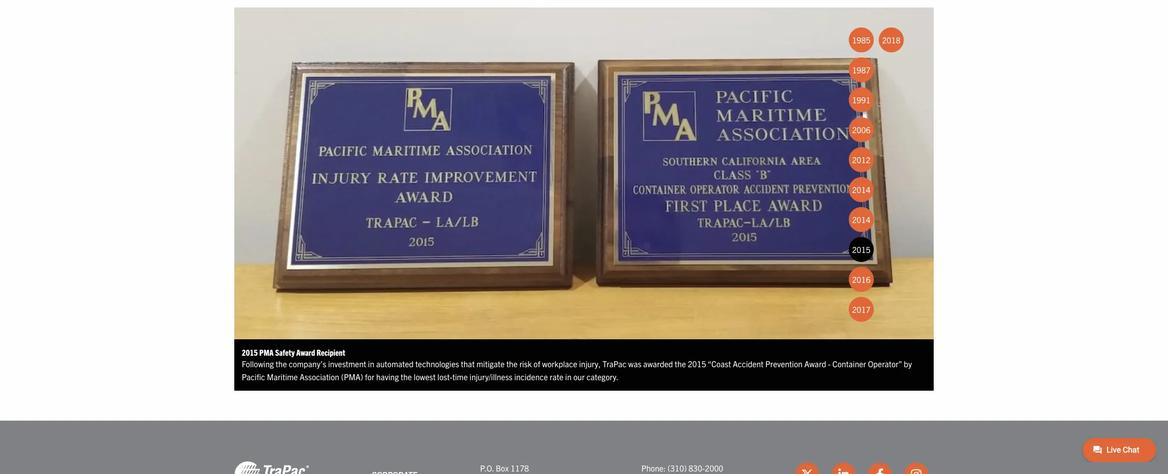 Task type: describe. For each thing, give the bounding box(es) containing it.
2016
[[853, 275, 871, 285]]

1178
[[511, 464, 529, 474]]

for
[[365, 372, 375, 382]]

risk
[[520, 360, 532, 370]]

the down safety on the bottom of the page
[[276, 360, 287, 370]]

investment
[[328, 360, 366, 370]]

1 horizontal spatial award
[[805, 360, 827, 370]]

lost-
[[438, 372, 453, 382]]

corporate image
[[234, 462, 309, 475]]

the down automated
[[401, 372, 412, 382]]

workplace
[[542, 360, 578, 370]]

2 2014 from the top
[[853, 215, 871, 225]]

safety
[[275, 348, 295, 358]]

rate
[[550, 372, 564, 382]]

p.o. box 1178
[[480, 464, 529, 474]]

0 horizontal spatial in
[[368, 360, 375, 370]]

operator"
[[868, 360, 902, 370]]

(310)
[[668, 464, 687, 474]]

pma
[[259, 348, 274, 358]]

technologies
[[416, 360, 459, 370]]

accident
[[733, 360, 764, 370]]

2000
[[705, 464, 724, 474]]

box
[[496, 464, 509, 474]]

was
[[629, 360, 642, 370]]

category.
[[587, 372, 619, 382]]

2012
[[853, 155, 871, 165]]

2006
[[853, 125, 871, 135]]

the left risk on the left of the page
[[507, 360, 518, 370]]

"coast
[[708, 360, 731, 370]]

(pma)
[[341, 372, 363, 382]]

p.o.
[[480, 464, 494, 474]]

phone: (310) 830-2000
[[642, 464, 724, 474]]

association
[[300, 372, 339, 382]]

maritime
[[267, 372, 298, 382]]

1 horizontal spatial in
[[566, 372, 572, 382]]



Task type: vqa. For each thing, say whether or not it's contained in the screenshot.
Us
no



Task type: locate. For each thing, give the bounding box(es) containing it.
2014
[[853, 185, 871, 195], [853, 215, 871, 225]]

1991
[[853, 95, 871, 105]]

our
[[574, 372, 585, 382]]

2015 up '2016'
[[853, 245, 871, 255]]

time
[[453, 372, 468, 382]]

2015 up following
[[242, 348, 258, 358]]

1 2014 from the top
[[853, 185, 871, 195]]

0 vertical spatial in
[[368, 360, 375, 370]]

0 horizontal spatial 2015
[[242, 348, 258, 358]]

award left -
[[805, 360, 827, 370]]

1 vertical spatial 2014
[[853, 215, 871, 225]]

award up company's
[[296, 348, 315, 358]]

1 vertical spatial 2015
[[242, 348, 258, 358]]

2018
[[883, 35, 901, 45]]

0 vertical spatial award
[[296, 348, 315, 358]]

having
[[376, 372, 399, 382]]

830-
[[689, 464, 705, 474]]

2015
[[853, 245, 871, 255], [242, 348, 258, 358], [688, 360, 707, 370]]

incidence
[[515, 372, 548, 382]]

-
[[828, 360, 831, 370]]

footer
[[0, 422, 1169, 475]]

injury,
[[579, 360, 601, 370]]

following
[[242, 360, 274, 370]]

2015 left ""coast"
[[688, 360, 707, 370]]

company's
[[289, 360, 326, 370]]

2 vertical spatial 2015
[[688, 360, 707, 370]]

recipient
[[317, 348, 345, 358]]

1987
[[853, 65, 871, 75]]

0 horizontal spatial award
[[296, 348, 315, 358]]

trapac
[[603, 360, 627, 370]]

awarded
[[644, 360, 673, 370]]

container
[[833, 360, 867, 370]]

in left our
[[566, 372, 572, 382]]

2015 for 2015 pma safety award recipient following the company's investment in automated technologies that mitigate the risk of workplace injury, trapac was awarded the 2015 "coast accident prevention award - container operator" by pacific maritime association (pma) for having the lowest lost-time injury/illness incidence rate in our category.
[[242, 348, 258, 358]]

0 vertical spatial 2015
[[853, 245, 871, 255]]

lowest
[[414, 372, 436, 382]]

by
[[904, 360, 912, 370]]

injury/illness
[[470, 372, 513, 382]]

that
[[461, 360, 475, 370]]

automated
[[376, 360, 414, 370]]

1 vertical spatial in
[[566, 372, 572, 382]]

1 vertical spatial award
[[805, 360, 827, 370]]

the right awarded
[[675, 360, 686, 370]]

mitigate
[[477, 360, 505, 370]]

1985
[[853, 35, 871, 45]]

footer containing p.o. box 1178
[[0, 422, 1169, 475]]

phone:
[[642, 464, 666, 474]]

of
[[534, 360, 541, 370]]

2015 for 2015
[[853, 245, 871, 255]]

2 horizontal spatial 2015
[[853, 245, 871, 255]]

the
[[276, 360, 287, 370], [507, 360, 518, 370], [675, 360, 686, 370], [401, 372, 412, 382]]

in
[[368, 360, 375, 370], [566, 372, 572, 382]]

0 vertical spatial 2014
[[853, 185, 871, 195]]

prevention
[[766, 360, 803, 370]]

1 horizontal spatial 2015
[[688, 360, 707, 370]]

2017
[[853, 305, 871, 315]]

2015 pma safety award recipient following the company's investment in automated technologies that mitigate the risk of workplace injury, trapac was awarded the 2015 "coast accident prevention award - container operator" by pacific maritime association (pma) for having the lowest lost-time injury/illness incidence rate in our category.
[[242, 348, 912, 382]]

award
[[296, 348, 315, 358], [805, 360, 827, 370]]

pacific
[[242, 372, 265, 382]]

in up for
[[368, 360, 375, 370]]



